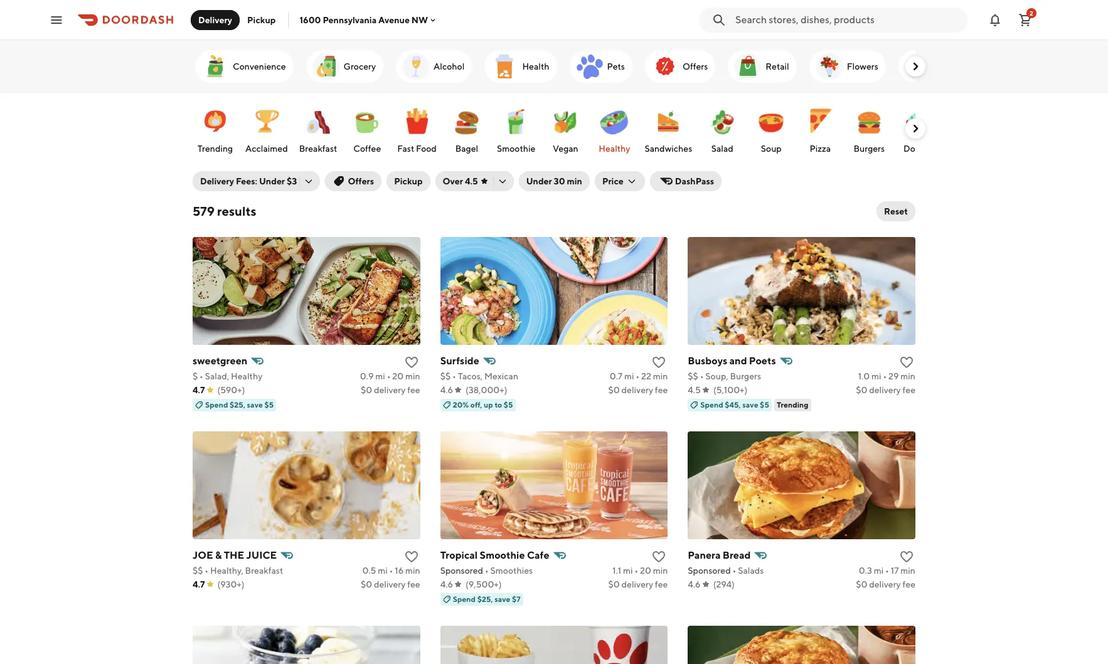 Task type: describe. For each thing, give the bounding box(es) containing it.
$45,
[[725, 401, 741, 410]]

grocery link
[[306, 50, 384, 83]]

2
[[1030, 9, 1034, 17]]

sandwiches
[[645, 144, 693, 154]]

2 $5 from the left
[[504, 401, 513, 410]]

the
[[224, 550, 244, 562]]

mi for tropical smoothie cafe
[[623, 566, 633, 576]]

salad,
[[205, 372, 229, 382]]

pennsylvania
[[323, 15, 377, 25]]

save for tropical smoothie cafe
[[495, 595, 511, 605]]

$​0 delivery fee for surfside
[[609, 386, 668, 396]]

fee for joe & the juice
[[408, 580, 420, 590]]

salad
[[712, 144, 734, 154]]

sponsored • salads
[[688, 566, 764, 576]]

• left 22
[[636, 372, 640, 382]]

healthy,
[[210, 566, 243, 576]]

min for panera bread
[[901, 566, 916, 576]]

0.5 mi • 16 min
[[363, 566, 420, 576]]

spend $45, save $5
[[701, 401, 770, 410]]

retail
[[766, 62, 790, 72]]

fee for sweetgreen
[[408, 386, 420, 396]]

• down the bread
[[733, 566, 737, 576]]

0 horizontal spatial pickup button
[[240, 10, 283, 30]]

$ • salad, healthy
[[193, 372, 263, 382]]

1 vertical spatial pickup button
[[387, 171, 430, 192]]

up
[[484, 401, 493, 410]]

17
[[891, 566, 899, 576]]

(590+)
[[218, 386, 245, 396]]

• left tacos,
[[453, 372, 456, 382]]

2 horizontal spatial save
[[743, 401, 759, 410]]

$
[[193, 372, 198, 382]]

coffee
[[354, 144, 381, 154]]

offers image
[[650, 51, 681, 82]]

tropical smoothie cafe
[[441, 550, 550, 562]]

dashpass button
[[650, 171, 722, 192]]

mexican
[[485, 372, 519, 382]]

4.6 for panera bread
[[688, 580, 701, 590]]

1 under from the left
[[259, 176, 285, 186]]

579 results
[[193, 204, 257, 219]]

fee for surfside
[[655, 386, 668, 396]]

$$ • tacos, mexican
[[441, 372, 519, 382]]

$7
[[512, 595, 521, 605]]

0 vertical spatial smoothie
[[497, 144, 536, 154]]

mi for panera bread
[[874, 566, 884, 576]]

0.3
[[859, 566, 873, 576]]

mi for surfside
[[625, 372, 635, 382]]

acclaimed link
[[243, 100, 291, 158]]

$5 for spend $25, save $5
[[265, 401, 274, 410]]

spend for sweetgreen
[[205, 401, 228, 410]]

0 vertical spatial burgers
[[854, 144, 885, 154]]

4.7 for sweetgreen
[[193, 386, 205, 396]]

reset button
[[877, 202, 916, 222]]

health image
[[490, 51, 520, 82]]

juice
[[246, 550, 277, 562]]

min for tropical smoothie cafe
[[653, 566, 668, 576]]

delivery for delivery
[[198, 15, 232, 25]]

4.5 inside "button"
[[465, 176, 478, 186]]

$​0 for surfside
[[609, 386, 620, 396]]

panera
[[688, 550, 721, 562]]

food
[[416, 144, 437, 154]]

busboys
[[688, 355, 728, 367]]

0.9 mi • 20 min
[[360, 372, 420, 382]]

$$ for busboys and poets
[[688, 372, 699, 382]]

$$ for joe & the juice
[[193, 566, 203, 576]]

20 for tropical smoothie cafe
[[640, 566, 652, 576]]

nw
[[412, 15, 428, 25]]

under inside button
[[527, 176, 552, 186]]

$$ • soup, burgers
[[688, 372, 762, 382]]

sweetgreen
[[193, 355, 248, 367]]

dashpass
[[675, 176, 715, 186]]

fast food
[[398, 144, 437, 154]]

joe
[[193, 550, 213, 562]]

1600
[[300, 15, 321, 25]]

1 vertical spatial smoothie
[[480, 550, 525, 562]]

• left 16
[[390, 566, 393, 576]]

fees:
[[236, 176, 257, 186]]

bagel
[[456, 144, 479, 154]]

• right 0.9
[[387, 372, 391, 382]]

$$ • healthy, breakfast
[[193, 566, 283, 576]]

busboys and poets
[[688, 355, 777, 367]]

delivery for surfside
[[622, 386, 654, 396]]

over 4.5 button
[[435, 171, 514, 192]]

alcohol image
[[401, 51, 431, 82]]

grocery
[[344, 62, 376, 72]]

(38,000+)
[[466, 386, 508, 396]]

$​0 for sweetgreen
[[361, 386, 372, 396]]

fee for panera bread
[[903, 580, 916, 590]]

retail link
[[729, 50, 797, 83]]

1 horizontal spatial 4.5
[[688, 386, 701, 396]]

1 vertical spatial burgers
[[731, 372, 762, 382]]

alcohol link
[[396, 50, 472, 83]]

30
[[554, 176, 565, 186]]

22
[[642, 372, 652, 382]]

soup,
[[706, 372, 729, 382]]

0.7 mi • 22 min
[[610, 372, 668, 382]]

$​0 delivery fee for joe & the juice
[[361, 580, 420, 590]]

• up (9,500+)
[[485, 566, 489, 576]]

$5 for spend $45, save $5
[[760, 401, 770, 410]]

save for sweetgreen
[[247, 401, 263, 410]]

surfside
[[441, 355, 480, 367]]

cafe
[[527, 550, 550, 562]]

delivery for panera bread
[[870, 580, 901, 590]]

2 button
[[1013, 7, 1039, 32]]

579
[[193, 204, 215, 219]]

over 4.5
[[443, 176, 478, 186]]

open menu image
[[49, 12, 64, 27]]

fast
[[398, 144, 415, 154]]

4.6 for tropical smoothie cafe
[[441, 580, 453, 590]]

• down joe
[[205, 566, 209, 576]]

4.6 for surfside
[[441, 386, 453, 396]]

20% off, up to $5
[[453, 401, 513, 410]]

catering image
[[904, 51, 934, 82]]

acclaimed
[[246, 144, 288, 154]]

next button of carousel image
[[910, 60, 922, 73]]

salads
[[739, 566, 764, 576]]

$25, for tropical smoothie cafe
[[478, 595, 493, 605]]

delivery for delivery fees: under $3
[[200, 176, 234, 186]]

avenue
[[379, 15, 410, 25]]

panera bread
[[688, 550, 751, 562]]

and
[[730, 355, 748, 367]]

tacos,
[[458, 372, 483, 382]]

convenience
[[233, 62, 286, 72]]

(9,500+)
[[466, 580, 502, 590]]

offers inside offers button
[[348, 176, 374, 186]]

0.3 mi • 17 min
[[859, 566, 916, 576]]

20 for sweetgreen
[[393, 372, 404, 382]]

off,
[[471, 401, 483, 410]]

min for busboys and poets
[[901, 372, 916, 382]]

tropical
[[441, 550, 478, 562]]



Task type: vqa. For each thing, say whether or not it's contained in the screenshot.
$0
no



Task type: locate. For each thing, give the bounding box(es) containing it.
fee down 0.5 mi • 16 min
[[408, 580, 420, 590]]

fee down 1.1 mi • 20 min
[[655, 580, 668, 590]]

4.7 down joe
[[193, 580, 205, 590]]

joe & the juice
[[193, 550, 277, 562]]

over
[[443, 176, 463, 186]]

delivery down 1.0 mi • 29 min
[[870, 386, 901, 396]]

delivery down 0.9 mi • 20 min
[[374, 386, 406, 396]]

delivery for joe & the juice
[[374, 580, 406, 590]]

0.9
[[360, 372, 374, 382]]

spend $25, save $5
[[205, 401, 274, 410]]

delivery down 0.7 mi • 22 min
[[622, 386, 654, 396]]

min right 16
[[406, 566, 420, 576]]

mi for joe & the juice
[[378, 566, 388, 576]]

burgers right pizza on the top of the page
[[854, 144, 885, 154]]

min for joe & the juice
[[406, 566, 420, 576]]

$​0 delivery fee down 1.1 mi • 20 min
[[609, 580, 668, 590]]

trending inside the trending link
[[198, 144, 233, 154]]

click to add this store to your saved list image for bread
[[900, 550, 915, 565]]

spend down (9,500+)
[[453, 595, 476, 605]]

convenience link
[[195, 50, 294, 83]]

burgers down and
[[731, 372, 762, 382]]

mi right 0.7
[[625, 372, 635, 382]]

4.7
[[193, 386, 205, 396], [193, 580, 205, 590]]

0 vertical spatial 4.7
[[193, 386, 205, 396]]

to
[[495, 401, 502, 410]]

$​0 delivery fee down 0.3 mi • 17 min
[[857, 580, 916, 590]]

1 vertical spatial $25,
[[478, 595, 493, 605]]

fee down 0.7 mi • 22 min
[[655, 386, 668, 396]]

mi for sweetgreen
[[376, 372, 385, 382]]

offers button
[[325, 171, 382, 192]]

0 horizontal spatial burgers
[[731, 372, 762, 382]]

(930+)
[[218, 580, 245, 590]]

0 vertical spatial trending
[[198, 144, 233, 154]]

0 vertical spatial 20
[[393, 372, 404, 382]]

sponsored down panera
[[688, 566, 731, 576]]

0.7
[[610, 372, 623, 382]]

soup
[[762, 144, 782, 154]]

1 horizontal spatial under
[[527, 176, 552, 186]]

0 horizontal spatial 20
[[393, 372, 404, 382]]

0 horizontal spatial save
[[247, 401, 263, 410]]

Store search: begin typing to search for stores available on DoorDash text field
[[736, 13, 961, 27]]

click to add this store to your saved list image up 1.1 mi • 20 min
[[652, 550, 667, 565]]

1 horizontal spatial $5
[[504, 401, 513, 410]]

spend left $45,
[[701, 401, 724, 410]]

2 horizontal spatial $$
[[688, 372, 699, 382]]

breakfast
[[299, 144, 337, 154], [245, 566, 283, 576]]

4.6 down tropical
[[441, 580, 453, 590]]

flowers link
[[810, 50, 886, 83]]

health link
[[485, 50, 557, 83]]

4.7 down the $
[[193, 386, 205, 396]]

delivery button
[[191, 10, 240, 30]]

$​0 delivery fee
[[361, 386, 420, 396], [609, 386, 668, 396], [857, 386, 916, 396], [361, 580, 420, 590], [609, 580, 668, 590], [857, 580, 916, 590]]

0 horizontal spatial spend
[[205, 401, 228, 410]]

2 4.7 from the top
[[193, 580, 205, 590]]

price button
[[595, 171, 645, 192]]

1 horizontal spatial spend
[[453, 595, 476, 605]]

min right 0.9
[[406, 372, 420, 382]]

trending right the spend $45, save $5
[[777, 401, 809, 410]]

$​0 for panera bread
[[857, 580, 868, 590]]

offers right offers image
[[683, 62, 708, 72]]

(294)
[[714, 580, 735, 590]]

0 vertical spatial breakfast
[[299, 144, 337, 154]]

mi right 0.9
[[376, 372, 385, 382]]

0 vertical spatial offers
[[683, 62, 708, 72]]

0 horizontal spatial trending
[[198, 144, 233, 154]]

$5
[[265, 401, 274, 410], [504, 401, 513, 410], [760, 401, 770, 410]]

convenience image
[[200, 51, 230, 82]]

0 horizontal spatial offers
[[348, 176, 374, 186]]

click to add this store to your saved list image for smoothie
[[652, 550, 667, 565]]

$25, for sweetgreen
[[230, 401, 246, 410]]

$​0 for joe & the juice
[[361, 580, 372, 590]]

0 vertical spatial pickup
[[247, 15, 276, 25]]

1 horizontal spatial burgers
[[854, 144, 885, 154]]

smoothie
[[497, 144, 536, 154], [480, 550, 525, 562]]

under
[[259, 176, 285, 186], [527, 176, 552, 186]]

healthy up (590+)
[[231, 372, 263, 382]]

$​0 down 0.7
[[609, 386, 620, 396]]

results
[[217, 204, 257, 219]]

pickup button
[[240, 10, 283, 30], [387, 171, 430, 192]]

delivery down 0.3 mi • 17 min
[[870, 580, 901, 590]]

4.6 left (294)
[[688, 580, 701, 590]]

• right the $
[[200, 372, 203, 382]]

poets
[[750, 355, 777, 367]]

breakfast up offers button
[[299, 144, 337, 154]]

$$
[[441, 372, 451, 382], [688, 372, 699, 382], [193, 566, 203, 576]]

fee down 0.3 mi • 17 min
[[903, 580, 916, 590]]

1 horizontal spatial save
[[495, 595, 511, 605]]

1 horizontal spatial pickup
[[394, 176, 423, 186]]

0.5
[[363, 566, 376, 576]]

breakfast down the juice
[[245, 566, 283, 576]]

pickup down fast
[[394, 176, 423, 186]]

$​0 down 1.0
[[857, 386, 868, 396]]

1 vertical spatial 4.5
[[688, 386, 701, 396]]

$$ down surfside
[[441, 372, 451, 382]]

3 $5 from the left
[[760, 401, 770, 410]]

click to add this store to your saved list image up 0.5 mi • 16 min
[[404, 550, 419, 565]]

fee for tropical smoothie cafe
[[655, 580, 668, 590]]

$​0 down 0.5
[[361, 580, 372, 590]]

$25, down (9,500+)
[[478, 595, 493, 605]]

min inside button
[[567, 176, 583, 186]]

4.7 for joe & the juice
[[193, 580, 205, 590]]

29
[[889, 372, 899, 382]]

0 horizontal spatial $25,
[[230, 401, 246, 410]]

$25,
[[230, 401, 246, 410], [478, 595, 493, 605]]

$​0 down 0.9
[[361, 386, 372, 396]]

1600 pennsylvania avenue nw button
[[300, 15, 438, 25]]

offers
[[683, 62, 708, 72], [348, 176, 374, 186]]

mi right 0.3
[[874, 566, 884, 576]]

1 horizontal spatial breakfast
[[299, 144, 337, 154]]

delivery inside button
[[198, 15, 232, 25]]

0 horizontal spatial breakfast
[[245, 566, 283, 576]]

click to add this store to your saved list image
[[404, 355, 419, 370], [900, 355, 915, 370], [404, 550, 419, 565]]

flowers
[[848, 62, 879, 72]]

$$ down busboys at the right
[[688, 372, 699, 382]]

• left 29
[[884, 372, 887, 382]]

0 horizontal spatial $5
[[265, 401, 274, 410]]

$​0 for busboys and poets
[[857, 386, 868, 396]]

1.1 mi • 20 min
[[613, 566, 668, 576]]

$​0 down 0.3
[[857, 580, 868, 590]]

4.5 down busboys at the right
[[688, 386, 701, 396]]

click to add this store to your saved list image up 1.0 mi • 29 min
[[900, 355, 915, 370]]

fee for busboys and poets
[[903, 386, 916, 396]]

0 vertical spatial delivery
[[198, 15, 232, 25]]

$​0 down 1.1 at right bottom
[[609, 580, 620, 590]]

mi right 1.0
[[872, 372, 882, 382]]

mi right 1.1 at right bottom
[[623, 566, 633, 576]]

1 vertical spatial pickup
[[394, 176, 423, 186]]

pickup for the bottom pickup button
[[394, 176, 423, 186]]

pets image
[[575, 51, 605, 82]]

• right 1.1 at right bottom
[[635, 566, 639, 576]]

mi
[[376, 372, 385, 382], [625, 372, 635, 382], [872, 372, 882, 382], [378, 566, 388, 576], [623, 566, 633, 576], [874, 566, 884, 576]]

pets link
[[570, 50, 633, 83]]

pickup for leftmost pickup button
[[247, 15, 276, 25]]

healthy up price
[[599, 144, 631, 154]]

click to add this store to your saved list image for busboys and poets
[[900, 355, 915, 370]]

min for surfside
[[653, 372, 668, 382]]

20 right 0.9
[[393, 372, 404, 382]]

0 horizontal spatial $$
[[193, 566, 203, 576]]

mi right 0.5
[[378, 566, 388, 576]]

sponsored for tropical
[[441, 566, 484, 576]]

• left "soup,"
[[701, 372, 704, 382]]

2 under from the left
[[527, 176, 552, 186]]

$$ down joe
[[193, 566, 203, 576]]

0 horizontal spatial sponsored
[[441, 566, 484, 576]]

under left $3
[[259, 176, 285, 186]]

healthy
[[599, 144, 631, 154], [231, 372, 263, 382]]

min right 30
[[567, 176, 583, 186]]

min for sweetgreen
[[406, 372, 420, 382]]

4.5 right over
[[465, 176, 478, 186]]

pickup button up convenience
[[240, 10, 283, 30]]

bread
[[723, 550, 751, 562]]

under 30 min button
[[519, 171, 590, 192]]

0 horizontal spatial 4.5
[[465, 176, 478, 186]]

(5,100+)
[[714, 386, 748, 396]]

$​0
[[361, 386, 372, 396], [609, 386, 620, 396], [857, 386, 868, 396], [361, 580, 372, 590], [609, 580, 620, 590], [857, 580, 868, 590]]

1 vertical spatial healthy
[[231, 372, 263, 382]]

$​0 delivery fee down 0.5 mi • 16 min
[[361, 580, 420, 590]]

sponsored down tropical
[[441, 566, 484, 576]]

1 horizontal spatial sponsored
[[688, 566, 731, 576]]

save
[[247, 401, 263, 410], [743, 401, 759, 410], [495, 595, 511, 605]]

1 vertical spatial 4.7
[[193, 580, 205, 590]]

$​0 delivery fee for tropical smoothie cafe
[[609, 580, 668, 590]]

$​0 delivery fee down 1.0 mi • 29 min
[[857, 386, 916, 396]]

1 $5 from the left
[[265, 401, 274, 410]]

delivery up convenience 'icon'
[[198, 15, 232, 25]]

spend for tropical smoothie cafe
[[453, 595, 476, 605]]

fee down 0.9 mi • 20 min
[[408, 386, 420, 396]]

0 horizontal spatial pickup
[[247, 15, 276, 25]]

offers link
[[645, 50, 716, 83]]

1 horizontal spatial $25,
[[478, 595, 493, 605]]

reset
[[885, 207, 909, 217]]

1 horizontal spatial healthy
[[599, 144, 631, 154]]

$​0 for tropical smoothie cafe
[[609, 580, 620, 590]]

pizza
[[810, 144, 831, 154]]

$​0 delivery fee for busboys and poets
[[857, 386, 916, 396]]

spend $25, save $7
[[453, 595, 521, 605]]

fee down 1.0 mi • 29 min
[[903, 386, 916, 396]]

offers down coffee
[[348, 176, 374, 186]]

4.6 up 20%
[[441, 386, 453, 396]]

1 vertical spatial breakfast
[[245, 566, 283, 576]]

delivery down 1.1 mi • 20 min
[[622, 580, 654, 590]]

min right 1.1 at right bottom
[[653, 566, 668, 576]]

pickup button down fast
[[387, 171, 430, 192]]

click to add this store to your saved list image for sweetgreen
[[404, 355, 419, 370]]

click to add this store to your saved list image up 0.9 mi • 20 min
[[404, 355, 419, 370]]

delivery left fees:
[[200, 176, 234, 186]]

1 items, open order cart image
[[1018, 12, 1034, 27]]

1 horizontal spatial 20
[[640, 566, 652, 576]]

delivery
[[374, 386, 406, 396], [622, 386, 654, 396], [870, 386, 901, 396], [374, 580, 406, 590], [622, 580, 654, 590], [870, 580, 901, 590]]

pets
[[607, 62, 625, 72]]

next button of carousel image
[[910, 122, 922, 135]]

vegan
[[553, 144, 579, 154]]

1 vertical spatial delivery
[[200, 176, 234, 186]]

donuts
[[904, 144, 933, 154]]

save down $ • salad, healthy at the left bottom
[[247, 401, 263, 410]]

1 horizontal spatial pickup button
[[387, 171, 430, 192]]

spend down (590+)
[[205, 401, 228, 410]]

delivery down 0.5 mi • 16 min
[[374, 580, 406, 590]]

pickup right delivery button
[[247, 15, 276, 25]]

$3
[[287, 176, 297, 186]]

0 vertical spatial pickup button
[[240, 10, 283, 30]]

save right $45,
[[743, 401, 759, 410]]

$​0 delivery fee for sweetgreen
[[361, 386, 420, 396]]

min right 17
[[901, 566, 916, 576]]

trending up delivery fees: under $3
[[198, 144, 233, 154]]

$​0 delivery fee for panera bread
[[857, 580, 916, 590]]

$$ for surfside
[[441, 372, 451, 382]]

0 vertical spatial 4.5
[[465, 176, 478, 186]]

click to add this store to your saved list image up 0.3 mi • 17 min
[[900, 550, 915, 565]]

delivery for busboys and poets
[[870, 386, 901, 396]]

pickup
[[247, 15, 276, 25], [394, 176, 423, 186]]

2 horizontal spatial $5
[[760, 401, 770, 410]]

1 horizontal spatial $$
[[441, 372, 451, 382]]

&
[[215, 550, 222, 562]]

0 vertical spatial healthy
[[599, 144, 631, 154]]

20 right 1.1 at right bottom
[[640, 566, 652, 576]]

1.0
[[859, 372, 870, 382]]

0 vertical spatial $25,
[[230, 401, 246, 410]]

click to add this store to your saved list image up 0.7 mi • 22 min
[[652, 355, 667, 370]]

1 sponsored from the left
[[441, 566, 484, 576]]

1 horizontal spatial trending
[[777, 401, 809, 410]]

• left 17
[[886, 566, 890, 576]]

min right 29
[[901, 372, 916, 382]]

delivery for sweetgreen
[[374, 386, 406, 396]]

save left the $7
[[495, 595, 511, 605]]

1 horizontal spatial offers
[[683, 62, 708, 72]]

2 horizontal spatial spend
[[701, 401, 724, 410]]

flowers image
[[815, 51, 845, 82]]

mi for busboys and poets
[[872, 372, 882, 382]]

$​0 delivery fee down 0.7 mi • 22 min
[[609, 386, 668, 396]]

notification bell image
[[988, 12, 1003, 27]]

delivery fees: under $3
[[200, 176, 297, 186]]

health
[[523, 62, 550, 72]]

1.1
[[613, 566, 622, 576]]

click to add this store to your saved list image for joe & the juice
[[404, 550, 419, 565]]

smoothie left vegan
[[497, 144, 536, 154]]

1 4.7 from the top
[[193, 386, 205, 396]]

min right 22
[[653, 372, 668, 382]]

4.6
[[441, 386, 453, 396], [441, 580, 453, 590], [688, 580, 701, 590]]

under left 30
[[527, 176, 552, 186]]

grocery image
[[311, 51, 341, 82]]

click to add this store to your saved list image
[[652, 355, 667, 370], [652, 550, 667, 565], [900, 550, 915, 565]]

1 vertical spatial 20
[[640, 566, 652, 576]]

1600 pennsylvania avenue nw
[[300, 15, 428, 25]]

1 vertical spatial offers
[[348, 176, 374, 186]]

$25, down (590+)
[[230, 401, 246, 410]]

$​0 delivery fee down 0.9 mi • 20 min
[[361, 386, 420, 396]]

delivery for tropical smoothie cafe
[[622, 580, 654, 590]]

0 horizontal spatial healthy
[[231, 372, 263, 382]]

sponsored for panera
[[688, 566, 731, 576]]

alcohol
[[434, 62, 465, 72]]

1.0 mi • 29 min
[[859, 372, 916, 382]]

offers inside offers link
[[683, 62, 708, 72]]

sponsored • smoothies
[[441, 566, 533, 576]]

•
[[200, 372, 203, 382], [387, 372, 391, 382], [453, 372, 456, 382], [636, 372, 640, 382], [701, 372, 704, 382], [884, 372, 887, 382], [205, 566, 209, 576], [390, 566, 393, 576], [485, 566, 489, 576], [635, 566, 639, 576], [733, 566, 737, 576], [886, 566, 890, 576]]

smoothie up 'smoothies'
[[480, 550, 525, 562]]

1 vertical spatial trending
[[777, 401, 809, 410]]

sponsored
[[441, 566, 484, 576], [688, 566, 731, 576]]

2 sponsored from the left
[[688, 566, 731, 576]]

retail image
[[734, 51, 764, 82]]

0 horizontal spatial under
[[259, 176, 285, 186]]



